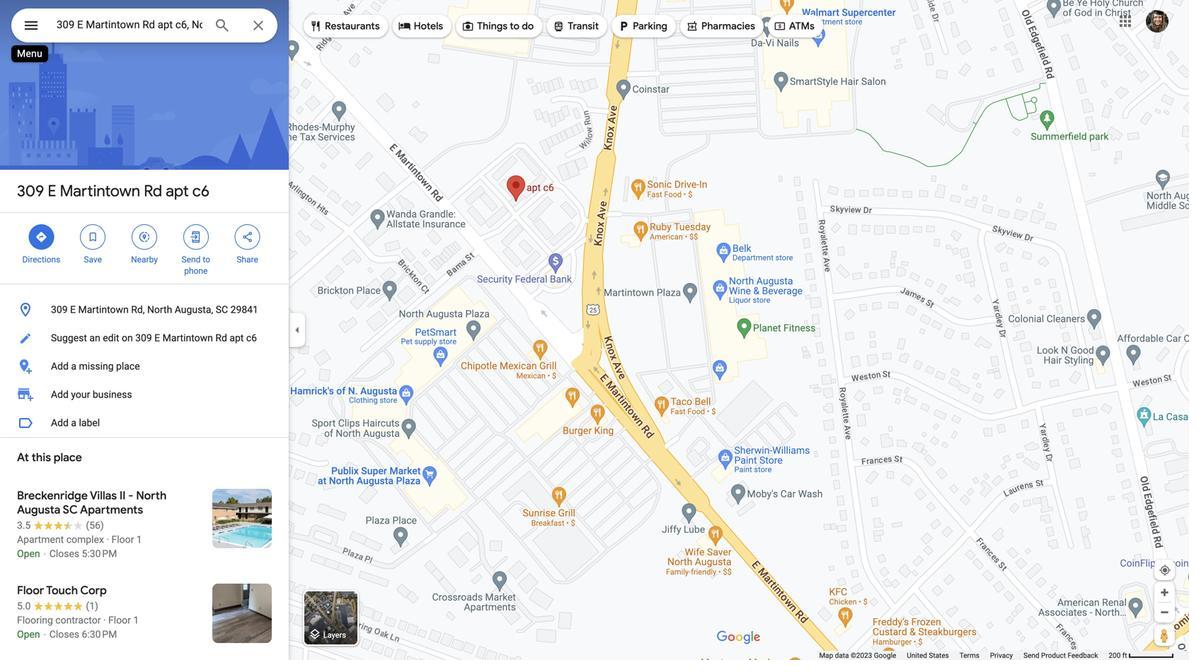 Task type: vqa. For each thing, say whether or not it's contained in the screenshot.


Task type: describe. For each thing, give the bounding box(es) containing it.
3.5 stars 56 reviews image
[[17, 519, 104, 533]]

complex
[[66, 534, 104, 546]]

terms button
[[960, 651, 979, 660]]

map data ©2023 google
[[819, 651, 896, 660]]

309 e martintown rd, north augusta, sc 29841
[[51, 304, 258, 316]]

· for ii
[[106, 534, 109, 546]]

200
[[1109, 651, 1121, 660]]


[[398, 18, 411, 34]]

suggest
[[51, 332, 87, 344]]

309 E Martintown Rd apt c6, North Augusta, SC 29841 field
[[11, 8, 277, 42]]

⋅ for breckenridge villas ii - north augusta sc apartments
[[43, 548, 47, 560]]

this
[[32, 450, 51, 465]]

suggest an edit on 309 e martintown rd apt c6 button
[[0, 324, 289, 352]]

200 ft
[[1109, 651, 1127, 660]]

zoom out image
[[1159, 607, 1170, 618]]

add for add a missing place
[[51, 361, 69, 372]]

martintown for rd,
[[78, 304, 129, 316]]

touch
[[46, 584, 78, 598]]

zoom in image
[[1159, 587, 1170, 598]]

business
[[93, 389, 132, 401]]


[[190, 229, 202, 245]]

hotels
[[414, 20, 443, 33]]

google account: giulia masi  
(giulia.masi@adept.ai) image
[[1146, 10, 1168, 33]]

3.5
[[17, 520, 31, 532]]

(1)
[[86, 601, 98, 612]]

floor touch corp
[[17, 584, 107, 598]]


[[552, 18, 565, 34]]

add a missing place
[[51, 361, 140, 372]]

309 for 309 e martintown rd apt c6
[[17, 181, 44, 201]]


[[138, 229, 151, 245]]

actions for 309 e martintown rd apt c6 region
[[0, 213, 289, 284]]

0 vertical spatial rd
[[144, 181, 162, 201]]

villas
[[90, 489, 117, 503]]


[[462, 18, 474, 34]]

add your business
[[51, 389, 132, 401]]

add a label button
[[0, 409, 289, 437]]


[[86, 229, 99, 245]]

breckenridge
[[17, 489, 88, 503]]

⋅ for floor touch corp
[[43, 629, 47, 641]]

apt inside suggest an edit on 309 e martintown rd apt c6 button
[[230, 332, 244, 344]]

 pharmacies
[[686, 18, 755, 34]]

309 inside button
[[135, 332, 152, 344]]

directions
[[22, 255, 60, 265]]

share
[[237, 255, 258, 265]]

©2023
[[851, 651, 872, 660]]


[[686, 18, 699, 34]]

states
[[929, 651, 949, 660]]

google
[[874, 651, 896, 660]]

send product feedback button
[[1024, 651, 1098, 660]]

show street view coverage image
[[1154, 625, 1175, 646]]

united
[[907, 651, 927, 660]]

terms
[[960, 651, 979, 660]]

label
[[79, 417, 100, 429]]

309 e martintown rd, north augusta, sc 29841 button
[[0, 296, 289, 324]]

apartment
[[17, 534, 64, 546]]

0 horizontal spatial place
[[54, 450, 82, 465]]

on
[[122, 332, 133, 344]]

floor for villas
[[111, 534, 134, 546]]

to inside send to phone
[[203, 255, 210, 265]]

things
[[477, 20, 507, 33]]

c6 inside button
[[246, 332, 257, 344]]

flooring contractor · floor 1 open ⋅ closes 6:30 pm
[[17, 615, 139, 641]]

1 for breckenridge villas ii - north augusta sc apartments
[[136, 534, 142, 546]]

a for label
[[71, 417, 76, 429]]

missing
[[79, 361, 114, 372]]

atms
[[789, 20, 815, 33]]

e inside button
[[154, 332, 160, 344]]

5:30 pm
[[82, 548, 117, 560]]


[[35, 229, 48, 245]]

-
[[128, 489, 133, 503]]

(56)
[[86, 520, 104, 532]]

add for add your business
[[51, 389, 69, 401]]

nearby
[[131, 255, 158, 265]]

show your location image
[[1159, 564, 1171, 577]]

send to phone
[[182, 255, 210, 276]]

add your business link
[[0, 381, 289, 409]]

ii
[[119, 489, 126, 503]]

to inside  things to do
[[510, 20, 519, 33]]

augusta,
[[175, 304, 213, 316]]


[[309, 18, 322, 34]]

 button
[[11, 8, 51, 45]]

privacy button
[[990, 651, 1013, 660]]

an
[[89, 332, 100, 344]]

add a label
[[51, 417, 100, 429]]

sc for augusta
[[63, 503, 78, 517]]

 hotels
[[398, 18, 443, 34]]



Task type: locate. For each thing, give the bounding box(es) containing it.
parking
[[633, 20, 667, 33]]

floor inside 'flooring contractor · floor 1 open ⋅ closes 6:30 pm'
[[108, 615, 131, 626]]

1 add from the top
[[51, 361, 69, 372]]

to up phone at top left
[[203, 255, 210, 265]]

1 horizontal spatial c6
[[246, 332, 257, 344]]

transit
[[568, 20, 599, 33]]

sc
[[216, 304, 228, 316], [63, 503, 78, 517]]

closes for villas
[[49, 548, 79, 560]]

1 vertical spatial martintown
[[78, 304, 129, 316]]

ft
[[1122, 651, 1127, 660]]

sc for augusta,
[[216, 304, 228, 316]]

pharmacies
[[701, 20, 755, 33]]

1 horizontal spatial rd
[[215, 332, 227, 344]]

1 vertical spatial a
[[71, 417, 76, 429]]

closes inside apartment complex · floor 1 open ⋅ closes 5:30 pm
[[49, 548, 79, 560]]

to left the do
[[510, 20, 519, 33]]

c6 up 
[[192, 181, 210, 201]]

1 horizontal spatial send
[[1024, 651, 1039, 660]]

1 vertical spatial sc
[[63, 503, 78, 517]]

north right rd,
[[147, 304, 172, 316]]

martintown for rd
[[60, 181, 140, 201]]

1 vertical spatial closes
[[49, 629, 79, 641]]

2 horizontal spatial e
[[154, 332, 160, 344]]

product
[[1041, 651, 1066, 660]]

0 horizontal spatial 309
[[17, 181, 44, 201]]

3 add from the top
[[51, 417, 69, 429]]

1 horizontal spatial to
[[510, 20, 519, 33]]

309 e martintown rd apt c6 main content
[[0, 0, 289, 660]]

martintown inside button
[[163, 332, 213, 344]]

0 vertical spatial sc
[[216, 304, 228, 316]]

layers
[[323, 631, 346, 640]]

309 inside "button"
[[51, 304, 68, 316]]

rd,
[[131, 304, 145, 316]]

0 horizontal spatial sc
[[63, 503, 78, 517]]

2 add from the top
[[51, 389, 69, 401]]

0 vertical spatial send
[[182, 255, 201, 265]]

add for add a label
[[51, 417, 69, 429]]

c6 down the 29841
[[246, 332, 257, 344]]

open down apartment
[[17, 548, 40, 560]]

closes inside 'flooring contractor · floor 1 open ⋅ closes 6:30 pm'
[[49, 629, 79, 641]]

privacy
[[990, 651, 1013, 660]]

place right this
[[54, 450, 82, 465]]

send product feedback
[[1024, 651, 1098, 660]]

open
[[17, 548, 40, 560], [17, 629, 40, 641]]

2 open from the top
[[17, 629, 40, 641]]

1 right the contractor in the bottom left of the page
[[133, 615, 139, 626]]

restaurants
[[325, 20, 380, 33]]

1 vertical spatial apt
[[230, 332, 244, 344]]

footer inside google maps element
[[819, 651, 1109, 660]]

1 vertical spatial open
[[17, 629, 40, 641]]

 restaurants
[[309, 18, 380, 34]]

martintown down 'augusta,'
[[163, 332, 213, 344]]

augusta
[[17, 503, 60, 517]]

a for missing
[[71, 361, 76, 372]]

1 horizontal spatial apt
[[230, 332, 244, 344]]

send up phone at top left
[[182, 255, 201, 265]]

phone
[[184, 266, 208, 276]]

e inside "button"
[[70, 304, 76, 316]]

data
[[835, 651, 849, 660]]

closes
[[49, 548, 79, 560], [49, 629, 79, 641]]

2 vertical spatial martintown
[[163, 332, 213, 344]]

1 vertical spatial rd
[[215, 332, 227, 344]]

0 horizontal spatial rd
[[144, 181, 162, 201]]

edit
[[103, 332, 119, 344]]

309 right 'on'
[[135, 332, 152, 344]]

add left your
[[51, 389, 69, 401]]

1 vertical spatial to
[[203, 255, 210, 265]]

send for send product feedback
[[1024, 651, 1039, 660]]

1 horizontal spatial sc
[[216, 304, 228, 316]]

c6
[[192, 181, 210, 201], [246, 332, 257, 344]]

0 vertical spatial floor
[[111, 534, 134, 546]]

martintown up the 
[[60, 181, 140, 201]]

e up suggest at the left bottom of page
[[70, 304, 76, 316]]

apartments
[[80, 503, 143, 517]]


[[241, 229, 254, 245]]

0 vertical spatial north
[[147, 304, 172, 316]]

1 vertical spatial floor
[[17, 584, 44, 598]]


[[23, 15, 40, 36]]

· inside apartment complex · floor 1 open ⋅ closes 5:30 pm
[[106, 534, 109, 546]]

0 horizontal spatial e
[[48, 181, 56, 201]]

at this place
[[17, 450, 82, 465]]

1 vertical spatial place
[[54, 450, 82, 465]]

2 vertical spatial 309
[[135, 332, 152, 344]]

add down suggest at the left bottom of page
[[51, 361, 69, 372]]

contractor
[[55, 615, 101, 626]]

1 down apartments
[[136, 534, 142, 546]]

at
[[17, 450, 29, 465]]

none field inside 309 e martintown rd apt c6, north augusta, sc 29841 'field'
[[57, 16, 202, 33]]

corp
[[80, 584, 107, 598]]

send
[[182, 255, 201, 265], [1024, 651, 1039, 660]]

2 vertical spatial e
[[154, 332, 160, 344]]

0 vertical spatial martintown
[[60, 181, 140, 201]]

apt
[[166, 181, 189, 201], [230, 332, 244, 344]]

1 horizontal spatial place
[[116, 361, 140, 372]]

save
[[84, 255, 102, 265]]

⋅
[[43, 548, 47, 560], [43, 629, 47, 641]]

send for send to phone
[[182, 255, 201, 265]]

0 vertical spatial e
[[48, 181, 56, 201]]

open for floor touch corp
[[17, 629, 40, 641]]

5.0 stars 1 reviews image
[[17, 599, 98, 614]]

0 vertical spatial 1
[[136, 534, 142, 546]]

e down 309 e martintown rd, north augusta, sc 29841 at the left top of page
[[154, 332, 160, 344]]

 parking
[[617, 18, 667, 34]]

0 horizontal spatial c6
[[192, 181, 210, 201]]

do
[[522, 20, 534, 33]]

1 vertical spatial e
[[70, 304, 76, 316]]

e for 309 e martintown rd apt c6
[[48, 181, 56, 201]]

0 vertical spatial add
[[51, 361, 69, 372]]

0 vertical spatial a
[[71, 361, 76, 372]]

martintown
[[60, 181, 140, 201], [78, 304, 129, 316], [163, 332, 213, 344]]

309 up suggest at the left bottom of page
[[51, 304, 68, 316]]

1 vertical spatial 1
[[133, 615, 139, 626]]

1 vertical spatial 309
[[51, 304, 68, 316]]

footer containing map data ©2023 google
[[819, 651, 1109, 660]]

add inside button
[[51, 361, 69, 372]]

1 vertical spatial c6
[[246, 332, 257, 344]]

closes down complex
[[49, 548, 79, 560]]

collapse side panel image
[[289, 322, 305, 338]]

add
[[51, 361, 69, 372], [51, 389, 69, 401], [51, 417, 69, 429]]

open inside apartment complex · floor 1 open ⋅ closes 5:30 pm
[[17, 548, 40, 560]]

309 for 309 e martintown rd, north augusta, sc 29841
[[51, 304, 68, 316]]

closes down the contractor in the bottom left of the page
[[49, 629, 79, 641]]

1 vertical spatial ⋅
[[43, 629, 47, 641]]

open down flooring
[[17, 629, 40, 641]]

breckenridge villas ii - north augusta sc apartments
[[17, 489, 167, 517]]

e for 309 e martintown rd, north augusta, sc 29841
[[70, 304, 76, 316]]

· up 5:30 pm
[[106, 534, 109, 546]]

united states button
[[907, 651, 949, 660]]

2 closes from the top
[[49, 629, 79, 641]]

north for -
[[136, 489, 167, 503]]

open inside 'flooring contractor · floor 1 open ⋅ closes 6:30 pm'
[[17, 629, 40, 641]]

north inside breckenridge villas ii - north augusta sc apartments
[[136, 489, 167, 503]]

1 vertical spatial ·
[[103, 615, 106, 626]]

apt down the 29841
[[230, 332, 244, 344]]

add left label
[[51, 417, 69, 429]]

0 horizontal spatial to
[[203, 255, 210, 265]]

sc inside breckenridge villas ii - north augusta sc apartments
[[63, 503, 78, 517]]

0 vertical spatial apt
[[166, 181, 189, 201]]

0 horizontal spatial apt
[[166, 181, 189, 201]]

send left product
[[1024, 651, 1039, 660]]

5.0
[[17, 601, 31, 612]]

1 vertical spatial north
[[136, 489, 167, 503]]

1 a from the top
[[71, 361, 76, 372]]

0 vertical spatial open
[[17, 548, 40, 560]]


[[774, 18, 786, 34]]

your
[[71, 389, 90, 401]]

0 horizontal spatial send
[[182, 255, 201, 265]]

a left missing
[[71, 361, 76, 372]]

floor up 6:30 pm in the bottom of the page
[[108, 615, 131, 626]]

flooring
[[17, 615, 53, 626]]

 transit
[[552, 18, 599, 34]]

1 horizontal spatial e
[[70, 304, 76, 316]]

· up 6:30 pm in the bottom of the page
[[103, 615, 106, 626]]

 atms
[[774, 18, 815, 34]]

⋅ inside 'flooring contractor · floor 1 open ⋅ closes 6:30 pm'
[[43, 629, 47, 641]]

1 ⋅ from the top
[[43, 548, 47, 560]]

0 vertical spatial closes
[[49, 548, 79, 560]]

1 inside 'flooring contractor · floor 1 open ⋅ closes 6:30 pm'
[[133, 615, 139, 626]]

0 vertical spatial to
[[510, 20, 519, 33]]

a
[[71, 361, 76, 372], [71, 417, 76, 429]]

sc inside 309 e martintown rd, north augusta, sc 29841 "button"
[[216, 304, 228, 316]]


[[617, 18, 630, 34]]

footer
[[819, 651, 1109, 660]]

martintown inside "button"
[[78, 304, 129, 316]]

1 vertical spatial add
[[51, 389, 69, 401]]

floor inside apartment complex · floor 1 open ⋅ closes 5:30 pm
[[111, 534, 134, 546]]

e up  at left
[[48, 181, 56, 201]]

1 open from the top
[[17, 548, 40, 560]]

place down 'on'
[[116, 361, 140, 372]]

1 closes from the top
[[49, 548, 79, 560]]

send inside button
[[1024, 651, 1039, 660]]

open for breckenridge villas ii - north augusta sc apartments
[[17, 548, 40, 560]]

200 ft button
[[1109, 651, 1174, 660]]

add inside button
[[51, 417, 69, 429]]

north for rd,
[[147, 304, 172, 316]]

· for corp
[[103, 615, 106, 626]]

martintown up edit
[[78, 304, 129, 316]]

a left label
[[71, 417, 76, 429]]

0 vertical spatial c6
[[192, 181, 210, 201]]

· inside 'flooring contractor · floor 1 open ⋅ closes 6:30 pm'
[[103, 615, 106, 626]]

to
[[510, 20, 519, 33], [203, 255, 210, 265]]

6:30 pm
[[82, 629, 117, 641]]

⋅ down flooring
[[43, 629, 47, 641]]

sc up 3.5 stars 56 reviews image
[[63, 503, 78, 517]]

sc left the 29841
[[216, 304, 228, 316]]

1 vertical spatial send
[[1024, 651, 1039, 660]]

google maps element
[[0, 0, 1189, 660]]

place
[[116, 361, 140, 372], [54, 450, 82, 465]]

a inside button
[[71, 417, 76, 429]]

floor up 5:30 pm
[[111, 534, 134, 546]]

⋅ down apartment
[[43, 548, 47, 560]]

0 vertical spatial place
[[116, 361, 140, 372]]

united states
[[907, 651, 949, 660]]

1 horizontal spatial 309
[[51, 304, 68, 316]]

0 vertical spatial 309
[[17, 181, 44, 201]]

e
[[48, 181, 56, 201], [70, 304, 76, 316], [154, 332, 160, 344]]

2 vertical spatial add
[[51, 417, 69, 429]]

1 horizontal spatial ·
[[106, 534, 109, 546]]

2 ⋅ from the top
[[43, 629, 47, 641]]

rd inside button
[[215, 332, 227, 344]]

 things to do
[[462, 18, 534, 34]]

apartment complex · floor 1 open ⋅ closes 5:30 pm
[[17, 534, 142, 560]]

north right the -
[[136, 489, 167, 503]]

floor for touch
[[108, 615, 131, 626]]

1 inside apartment complex · floor 1 open ⋅ closes 5:30 pm
[[136, 534, 142, 546]]

29841
[[230, 304, 258, 316]]

send inside send to phone
[[182, 255, 201, 265]]

None field
[[57, 16, 202, 33]]

309 up  at left
[[17, 181, 44, 201]]

2 horizontal spatial 309
[[135, 332, 152, 344]]

0 horizontal spatial ·
[[103, 615, 106, 626]]

closes for touch
[[49, 629, 79, 641]]

⋅ inside apartment complex · floor 1 open ⋅ closes 5:30 pm
[[43, 548, 47, 560]]

a inside button
[[71, 361, 76, 372]]

2 vertical spatial floor
[[108, 615, 131, 626]]

place inside add a missing place button
[[116, 361, 140, 372]]

0 vertical spatial ·
[[106, 534, 109, 546]]

floor up 5.0
[[17, 584, 44, 598]]

0 vertical spatial ⋅
[[43, 548, 47, 560]]

 search field
[[11, 8, 277, 45]]

feedback
[[1068, 651, 1098, 660]]

apt up "actions for 309 e martintown rd apt c6" region at top
[[166, 181, 189, 201]]

·
[[106, 534, 109, 546], [103, 615, 106, 626]]

map
[[819, 651, 833, 660]]

north inside "button"
[[147, 304, 172, 316]]

suggest an edit on 309 e martintown rd apt c6
[[51, 332, 257, 344]]

2 a from the top
[[71, 417, 76, 429]]

1 for floor touch corp
[[133, 615, 139, 626]]

floor
[[111, 534, 134, 546], [17, 584, 44, 598], [108, 615, 131, 626]]



